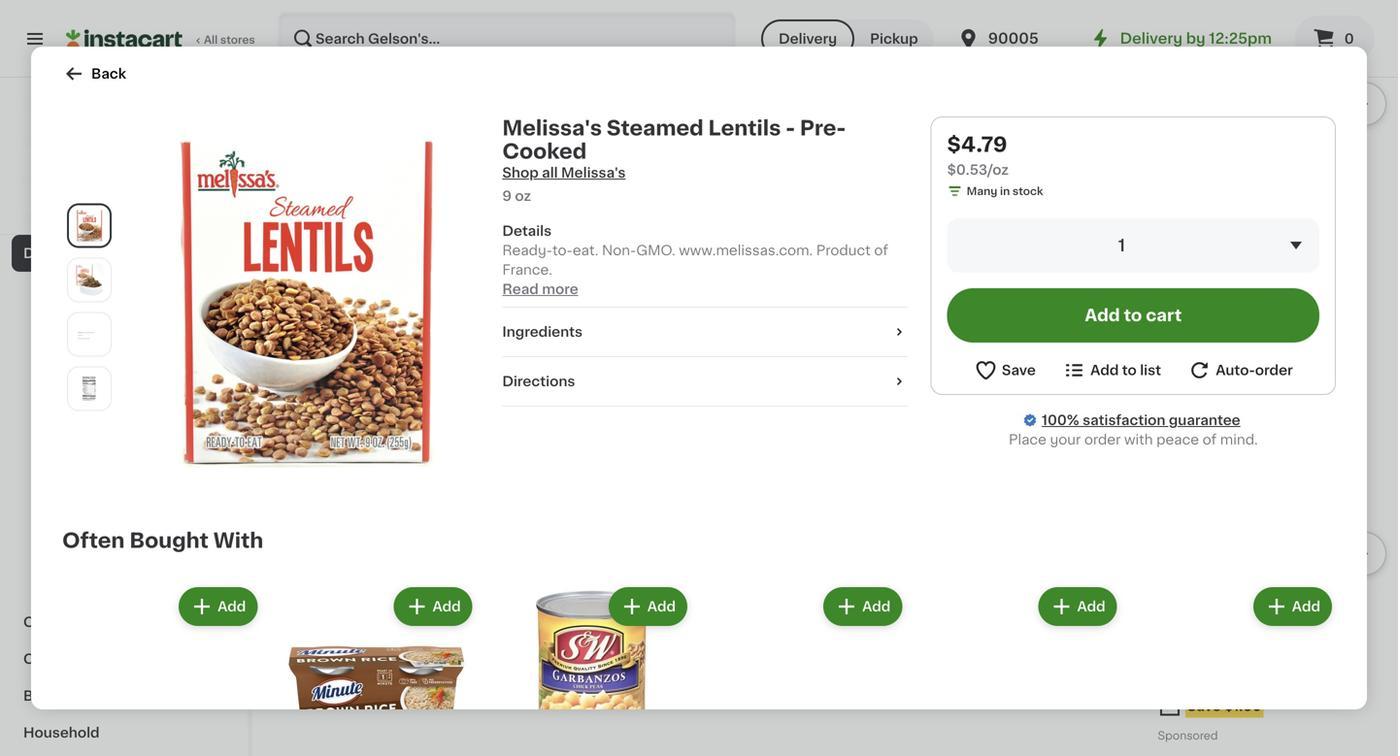 Task type: locate. For each thing, give the bounding box(es) containing it.
1 horizontal spatial jasmine
[[1039, 177, 1097, 191]]

1 horizontal spatial save
[[1188, 700, 1221, 713]]

satisfaction up add gelson's rewards to save
[[82, 187, 147, 198]]

100% satisfaction guarantee down the store on the left top of page
[[50, 187, 206, 198]]

delivery by 12:25pm link
[[1089, 27, 1272, 51]]

1 up 'add to cart'
[[1118, 237, 1126, 254]]

save inside button
[[1002, 364, 1036, 377]]

0 vertical spatial satisfaction
[[82, 187, 147, 198]]

100% down beer & cider
[[50, 187, 79, 198]]

stock
[[1013, 186, 1044, 197], [1224, 215, 1254, 226], [790, 235, 821, 245], [573, 235, 604, 245], [573, 674, 604, 685]]

1 horizontal spatial 2
[[519, 592, 532, 612]]

1 vertical spatial farms
[[1241, 618, 1283, 631]]

farms
[[409, 177, 451, 191], [1241, 618, 1283, 631]]

beer
[[23, 173, 56, 186]]

0 vertical spatial 2
[[291, 215, 298, 226]]

barilla for barilla spaghetti pasta
[[291, 618, 333, 631]]

0 vertical spatial to
[[161, 206, 172, 217]]

in down $3.29 element
[[1211, 215, 1221, 226]]

oz inside melissa's steamed lentils - pre- cooked shop all melissa's 9 oz
[[515, 189, 531, 203]]

fluffy
[[522, 196, 562, 210]]

100% satisfaction guarantee button
[[30, 181, 217, 200]]

sauces
[[128, 616, 179, 629]]

add to cart button
[[948, 288, 1320, 343]]

delivery inside button
[[779, 32, 837, 46]]

28
[[508, 215, 522, 226]]

seeds
[[35, 542, 78, 556]]

farms right family
[[409, 177, 451, 191]]

save
[[1002, 364, 1036, 377], [1188, 700, 1221, 713]]

0 horizontal spatial 100% satisfaction guarantee
[[50, 187, 206, 198]]

pickup
[[870, 32, 918, 46]]

guarantee up 'save'
[[150, 187, 206, 198]]

view more
[[1273, 331, 1346, 344]]

of
[[874, 244, 889, 257], [1203, 433, 1217, 447]]

non-
[[602, 244, 637, 257]]

1 horizontal spatial delivery
[[1120, 32, 1183, 46]]

product group
[[942, 0, 1143, 287], [1158, 0, 1360, 250], [291, 380, 493, 668], [508, 380, 709, 691], [725, 380, 926, 669], [942, 380, 1143, 667], [1158, 380, 1360, 747], [62, 584, 262, 757], [277, 584, 477, 757], [492, 584, 691, 757], [707, 584, 906, 757], [922, 584, 1121, 757], [1137, 584, 1336, 757]]

save left $1.50 in the right of the page
[[1188, 700, 1221, 713]]

many left product
[[744, 235, 775, 245]]

item carousel region containing 11
[[291, 0, 1387, 295]]

save up place at the bottom
[[1002, 364, 1036, 377]]

view more link
[[1273, 328, 1360, 347]]

barilla down 2 29
[[508, 618, 550, 631]]

rice,
[[636, 177, 670, 191]]

veggiecraft farms rotini, gluten free
[[1158, 618, 1330, 651]]

auto-
[[1216, 364, 1256, 377]]

goods down condiments & sauces
[[82, 653, 128, 666]]

0 vertical spatial save
[[1002, 364, 1036, 377]]

& right beer
[[60, 173, 71, 186]]

0 horizontal spatial 1
[[291, 654, 296, 665]]

1 horizontal spatial many in stock button
[[1158, 0, 1360, 232]]

delivery for delivery
[[779, 32, 837, 46]]

& left sauces
[[113, 616, 124, 629]]

$ for 5
[[512, 152, 519, 163]]

item carousel region
[[291, 0, 1387, 295], [291, 373, 1387, 755]]

peace
[[1157, 433, 1199, 447]]

instacart logo image
[[66, 27, 183, 51]]

goods up enlarge canned meals & beans melissa's steamed lentils - pre-cooked lifestyle (opens in a new tab) icon
[[52, 247, 99, 260]]

2 $4.99 element from the left
[[1158, 589, 1360, 615]]

hard beverages link
[[12, 124, 236, 161]]

$ for 11
[[295, 152, 302, 163]]

0 vertical spatial guarantee
[[150, 187, 206, 198]]

oz right 8.5
[[962, 233, 975, 244]]

many in stock button
[[725, 0, 926, 252], [1158, 0, 1360, 232]]

wine link
[[12, 87, 236, 124]]

back
[[91, 67, 126, 81]]

0 vertical spatial white
[[593, 177, 633, 191]]

0 vertical spatial farms
[[409, 177, 451, 191]]

0 horizontal spatial guarantee
[[150, 187, 206, 198]]

0 vertical spatial 100%
[[50, 187, 79, 198]]

save button
[[974, 358, 1036, 383]]

melissa's
[[561, 166, 626, 180]]

to for add to cart
[[1124, 307, 1142, 324]]

sponsored badge image down the 8.5 oz at right
[[942, 271, 1000, 282]]

1 horizontal spatial white
[[593, 177, 633, 191]]

white
[[593, 177, 633, 191], [349, 196, 389, 210]]

meals
[[82, 357, 123, 371]]

$ inside $ 3 49
[[946, 152, 953, 163]]

order left with
[[1085, 433, 1121, 447]]

$ 11 lundberg family farms organic white jasmine rice 2 lb
[[291, 151, 484, 226]]

100%
[[50, 187, 79, 198], [1042, 414, 1080, 427]]

0 horizontal spatial many in stock button
[[725, 0, 926, 252]]

barilla up 1 lb
[[291, 618, 333, 631]]

in down $0.53/oz
[[1000, 186, 1010, 197]]

to left list
[[1122, 364, 1137, 377]]

2 item carousel region from the top
[[291, 373, 1387, 755]]

1 horizontal spatial $4.99 element
[[1158, 589, 1360, 615]]

$ for 3
[[946, 152, 953, 163]]

-
[[786, 118, 795, 138]]

oz inside minute rice white rice, light & fluffy 28 oz
[[525, 215, 537, 226]]

0 horizontal spatial 100%
[[50, 187, 79, 198]]

with
[[1125, 433, 1153, 447]]

0 vertical spatial item carousel region
[[291, 0, 1387, 295]]

$0.53/oz
[[948, 163, 1009, 177]]

white left the rice,
[[593, 177, 633, 191]]

& inside minute rice white rice, light & fluffy 28 oz
[[508, 196, 519, 210]]

0 horizontal spatial delivery
[[779, 32, 837, 46]]

0
[[1345, 32, 1354, 46]]

2 vertical spatial to
[[1122, 364, 1137, 377]]

in down barilla penne pasta at the left of page
[[561, 674, 571, 685]]

1 $4.99 element from the left
[[942, 589, 1143, 615]]

delivery for delivery by 12:25pm
[[1120, 32, 1183, 46]]

bought
[[129, 531, 209, 551]]

jasmine up side
[[1039, 177, 1097, 191]]

lb down organic
[[301, 215, 311, 226]]

2 inside $ 11 lundberg family farms organic white jasmine rice 2 lb
[[291, 215, 298, 226]]

1 horizontal spatial $
[[512, 152, 519, 163]]

order down view
[[1256, 364, 1293, 377]]

enlarge canned meals & beans melissa's steamed lentils - pre-cooked nutrition (opens in a new tab) image
[[72, 372, 107, 407]]

canned goods & soups link
[[12, 641, 236, 678]]

satisfaction
[[82, 187, 147, 198], [1083, 414, 1166, 427]]

1 vertical spatial item carousel region
[[291, 373, 1387, 755]]

1 down barilla spaghetti pasta
[[291, 654, 296, 665]]

to left cart
[[1124, 307, 1142, 324]]

1 item carousel region from the top
[[291, 0, 1387, 295]]

& left "sides"
[[126, 357, 137, 371]]

&
[[60, 173, 71, 186], [508, 196, 519, 210], [102, 247, 113, 260], [77, 284, 87, 297], [126, 357, 137, 371], [113, 616, 124, 629], [132, 653, 143, 666]]

0 horizontal spatial satisfaction
[[82, 187, 147, 198]]

many
[[967, 186, 998, 197], [1178, 215, 1209, 226], [744, 235, 775, 245], [528, 235, 558, 245], [528, 674, 558, 685]]

canned meals & beans melissa's steamed lentils - pre-cooked hero image
[[132, 132, 479, 479]]

rice right all
[[559, 177, 589, 191]]

1 vertical spatial goods
[[82, 653, 128, 666]]

1 vertical spatial satisfaction
[[1083, 414, 1166, 427]]

2 left 29
[[519, 592, 532, 612]]

$ left the 49
[[946, 152, 953, 163]]

rice inside minute rice white rice, light & fluffy 28 oz
[[559, 177, 589, 191]]

0 button
[[1296, 16, 1375, 62]]

0 horizontal spatial of
[[874, 244, 889, 257]]

0 vertical spatial order
[[1256, 364, 1293, 377]]

$ 3 49
[[946, 151, 983, 172]]

0 horizontal spatial jasmine
[[392, 196, 450, 210]]

0 horizontal spatial save
[[1002, 364, 1036, 377]]

of inside the details ready-to-eat. non-gmo. www.melissas.com. product of france. read more
[[874, 244, 889, 257]]

goods for canned
[[82, 653, 128, 666]]

0 horizontal spatial sponsored badge image
[[942, 271, 1000, 282]]

view
[[1273, 331, 1306, 344]]

veggiecraft farms rotini, gluten free button
[[1158, 380, 1360, 687]]

0 horizontal spatial white
[[349, 196, 389, 210]]

jasmine
[[1039, 177, 1097, 191], [392, 196, 450, 210]]

0 vertical spatial oz
[[515, 189, 531, 203]]

2 $ from the left
[[512, 152, 519, 163]]

service type group
[[761, 19, 934, 58]]

white down family
[[349, 196, 389, 210]]

1 field
[[948, 219, 1320, 273]]

1 horizontal spatial satisfaction
[[1083, 414, 1166, 427]]

1 horizontal spatial of
[[1203, 433, 1217, 447]]

melissa's
[[502, 118, 602, 138]]

2 29
[[519, 592, 548, 612]]

1 for 1
[[1118, 237, 1126, 254]]

oz right 28
[[525, 215, 537, 226]]

$4.99 element
[[942, 589, 1143, 615], [1158, 589, 1360, 615]]

to for add to list
[[1122, 364, 1137, 377]]

$4.99 element up tortellini,
[[942, 589, 1143, 615]]

0 horizontal spatial $
[[295, 152, 302, 163]]

sponsored badge image
[[942, 271, 1000, 282], [1158, 731, 1217, 742]]

100% satisfaction guarantee link
[[1042, 411, 1241, 430]]

with
[[213, 531, 263, 551]]

many up france.
[[528, 235, 558, 245]]

lb down barilla spaghetti pasta
[[299, 654, 309, 665]]

spaghetti
[[336, 618, 403, 631]]

1 inside field
[[1118, 237, 1126, 254]]

details ready-to-eat. non-gmo. www.melissas.com. product of france. read more
[[502, 224, 889, 296]]

add to list button
[[1063, 358, 1161, 383]]

$
[[295, 152, 302, 163], [512, 152, 519, 163], [946, 152, 953, 163]]

lb inside $ 11 lundberg family farms organic white jasmine rice 2 lb
[[301, 215, 311, 226]]

1 vertical spatial 1
[[291, 654, 296, 665]]

1 vertical spatial white
[[349, 196, 389, 210]]

0 vertical spatial 100% satisfaction guarantee
[[50, 187, 206, 198]]

add to cart
[[1085, 307, 1182, 324]]

2 down organic
[[291, 215, 298, 226]]

0 vertical spatial jasmine
[[1039, 177, 1097, 191]]

1 vertical spatial 100%
[[1042, 414, 1080, 427]]

3 $ from the left
[[946, 152, 953, 163]]

farms inside the veggiecraft farms rotini, gluten free
[[1241, 618, 1283, 631]]

to left 'save'
[[161, 206, 172, 217]]

in left product
[[778, 235, 788, 245]]

cart
[[1146, 307, 1182, 324]]

1 vertical spatial 100% satisfaction guarantee
[[1042, 414, 1241, 427]]

1 horizontal spatial 100%
[[1042, 414, 1080, 427]]

save for save $1.50
[[1188, 700, 1221, 713]]

$ up lundberg
[[295, 152, 302, 163]]

1 vertical spatial oz
[[525, 215, 537, 226]]

0 horizontal spatial order
[[1085, 433, 1121, 447]]

rice up 1 field
[[1100, 177, 1131, 191]]

0 horizontal spatial rice
[[454, 196, 484, 210]]

3
[[953, 151, 966, 172]]

1 vertical spatial 2
[[519, 592, 532, 612]]

armanino tortellini, cheese
[[942, 618, 1128, 631]]

1 vertical spatial lb
[[299, 654, 309, 665]]

satisfaction up "place your order with peace of mind."
[[1083, 414, 1166, 427]]

1 vertical spatial jasmine
[[392, 196, 450, 210]]

noodles
[[35, 394, 92, 408]]

$ up shop
[[512, 152, 519, 163]]

1 vertical spatial to
[[1124, 307, 1142, 324]]

rice left 9 on the top
[[454, 196, 484, 210]]

auto-order button
[[1188, 358, 1293, 383]]

0 vertical spatial 1
[[1118, 237, 1126, 254]]

11
[[302, 151, 320, 172]]

0 vertical spatial of
[[874, 244, 889, 257]]

delivery button
[[761, 19, 855, 58]]

farms left rotini,
[[1241, 618, 1283, 631]]

penne
[[553, 618, 596, 631]]

melissa's steamed lentils - pre- cooked shop all melissa's 9 oz
[[502, 118, 846, 203]]

1 horizontal spatial rice
[[559, 177, 589, 191]]

1 horizontal spatial farms
[[1241, 618, 1283, 631]]

save inside button
[[1188, 700, 1221, 713]]

pasta link
[[12, 309, 236, 346], [291, 326, 352, 349]]

to
[[161, 206, 172, 217], [1124, 307, 1142, 324], [1122, 364, 1137, 377]]

delivery left by
[[1120, 32, 1183, 46]]

2 horizontal spatial rice
[[1100, 177, 1131, 191]]

mind.
[[1220, 433, 1258, 447]]

2 horizontal spatial $
[[946, 152, 953, 163]]

easy
[[942, 196, 975, 210]]

1 horizontal spatial order
[[1256, 364, 1293, 377]]

jasmine down family
[[392, 196, 450, 210]]

$ inside $ 11 lundberg family farms organic white jasmine rice 2 lb
[[295, 152, 302, 163]]

0 vertical spatial lb
[[301, 215, 311, 226]]

all stores link
[[66, 12, 256, 66]]

1 horizontal spatial barilla
[[508, 618, 550, 631]]

canned goods & soups
[[23, 653, 190, 666]]

1
[[1118, 237, 1126, 254], [291, 654, 296, 665]]

None search field
[[278, 12, 736, 66]]

0 horizontal spatial 2
[[291, 215, 298, 226]]

1 barilla from the left
[[291, 618, 333, 631]]

0 horizontal spatial barilla
[[291, 618, 333, 631]]

guarantee up peace
[[1169, 414, 1241, 427]]

enlarge canned meals & beans melissa's steamed lentils - pre-cooked hero (opens in a new tab) image
[[72, 208, 107, 243]]

oz
[[515, 189, 531, 203], [525, 215, 537, 226], [962, 233, 975, 244]]

& left soups
[[132, 653, 143, 666]]

ready-
[[502, 244, 553, 257]]

cooked
[[502, 141, 587, 162]]

goods
[[52, 247, 99, 260], [82, 653, 128, 666]]

100% up your
[[1042, 414, 1080, 427]]

2 barilla from the left
[[508, 618, 550, 631]]

$4.99 element up the veggiecraft farms rotini, gluten free
[[1158, 589, 1360, 615]]

1 $ from the left
[[295, 152, 302, 163]]

of right product
[[874, 244, 889, 257]]

0 vertical spatial goods
[[52, 247, 99, 260]]

barilla
[[291, 618, 333, 631], [508, 618, 550, 631]]

delivery left pickup button
[[779, 32, 837, 46]]

foods
[[91, 62, 134, 76]]

1 vertical spatial save
[[1188, 700, 1221, 713]]

of left mind.
[[1203, 433, 1217, 447]]

everyday
[[58, 168, 110, 178]]

0 horizontal spatial farms
[[409, 177, 451, 191]]

rices
[[35, 284, 73, 297]]

sponsored badge image down the save $1.50
[[1158, 731, 1217, 742]]

100% satisfaction guarantee up with
[[1042, 414, 1241, 427]]

$3.29 element
[[1158, 149, 1360, 174]]

& up 28
[[508, 196, 519, 210]]

oz right 9 on the top
[[515, 189, 531, 203]]

$ inside $ 5 99
[[512, 152, 519, 163]]

0 horizontal spatial $4.99 element
[[942, 589, 1143, 615]]

1 horizontal spatial guarantee
[[1169, 414, 1241, 427]]

prepared foods
[[23, 62, 134, 76]]

1 horizontal spatial 1
[[1118, 237, 1126, 254]]

1 vertical spatial sponsored badge image
[[1158, 731, 1217, 742]]

$4.99 element for tortellini,
[[942, 589, 1143, 615]]



Task type: vqa. For each thing, say whether or not it's contained in the screenshot.
the Pet link
no



Task type: describe. For each thing, give the bounding box(es) containing it.
farms inside $ 11 lundberg family farms organic white jasmine rice 2 lb
[[409, 177, 451, 191]]

by
[[1186, 32, 1206, 46]]

1 horizontal spatial pasta link
[[291, 326, 352, 349]]

auto-order
[[1216, 364, 1293, 377]]

1 vertical spatial guarantee
[[1169, 414, 1241, 427]]

often bought with
[[62, 531, 263, 551]]

pasta inside self serve lemon capellini pasta
[[725, 637, 763, 651]]

serve
[[755, 618, 794, 631]]

armanino tortellini, cheese button
[[942, 380, 1143, 650]]

details
[[502, 224, 552, 238]]

product
[[817, 244, 871, 257]]

ben's original jasmine rice easy dinner side
[[942, 177, 1131, 210]]

satisfaction inside "100% satisfaction guarantee" link
[[1083, 414, 1166, 427]]

save $1.50
[[1188, 700, 1262, 713]]

to-
[[553, 244, 573, 257]]

8.5
[[942, 233, 959, 244]]

barilla penne pasta
[[508, 618, 638, 631]]

directions button
[[502, 372, 908, 391]]

white inside minute rice white rice, light & fluffy 28 oz
[[593, 177, 633, 191]]

1 vertical spatial of
[[1203, 433, 1217, 447]]

eat.
[[573, 244, 599, 257]]

product group containing 3
[[942, 0, 1143, 287]]

beer & cider link
[[12, 161, 236, 198]]

veggiecraft
[[1158, 618, 1238, 631]]

in left eat.
[[561, 235, 571, 245]]

beverages
[[61, 136, 135, 150]]

goods for dry
[[52, 247, 99, 260]]

steamed
[[607, 118, 704, 138]]

1 for 1 lb
[[291, 654, 296, 665]]

place your order with peace of mind.
[[1009, 433, 1258, 447]]

rotini,
[[1287, 618, 1330, 631]]

directions
[[502, 375, 575, 388]]

lemon
[[797, 618, 844, 631]]

1 horizontal spatial 100% satisfaction guarantee
[[1042, 414, 1241, 427]]

1 horizontal spatial sponsored badge image
[[1158, 731, 1217, 742]]

france.
[[502, 263, 553, 277]]

add to list
[[1091, 364, 1161, 377]]

liquor link
[[12, 198, 236, 235]]

gelson's
[[60, 206, 108, 217]]

many down $3.29 element
[[1178, 215, 1209, 226]]

gelson's logo image
[[105, 101, 142, 138]]

boxed meals & sides link
[[12, 346, 236, 383]]

rices & grains
[[35, 284, 135, 297]]

(182)
[[1013, 218, 1040, 228]]

rice inside $ 11 lundberg family farms organic white jasmine rice 2 lb
[[454, 196, 484, 210]]

all
[[542, 166, 558, 180]]

minute rice white rice, light & fluffy 28 oz
[[508, 177, 708, 226]]

dry goods & pasta link
[[12, 235, 236, 272]]

$2.29 element
[[291, 589, 493, 615]]

save
[[175, 206, 201, 217]]

rice inside ben's original jasmine rice easy dinner side
[[1100, 177, 1131, 191]]

jasmine inside $ 11 lundberg family farms organic white jasmine rice 2 lb
[[392, 196, 450, 210]]

read
[[502, 283, 539, 296]]

item carousel region containing 2
[[291, 373, 1387, 755]]

household
[[23, 726, 100, 740]]

0 horizontal spatial pasta link
[[12, 309, 236, 346]]

delivery by 12:25pm
[[1120, 32, 1272, 46]]

gmo.
[[637, 244, 676, 257]]

details button
[[502, 221, 908, 241]]

lundberg
[[291, 177, 357, 191]]

seeds link
[[12, 530, 236, 567]]

self serve lemon capellini pasta button
[[725, 380, 926, 669]]

& up enlarge canned meals & beans melissa's steamed lentils - pre-cooked lifestyle (opens in a new tab) icon
[[102, 247, 113, 260]]

add gelson's rewards to save link
[[35, 204, 212, 219]]

canned
[[23, 653, 78, 666]]

white inside $ 11 lundberg family farms organic white jasmine rice 2 lb
[[349, 196, 389, 210]]

prepared foods link
[[12, 51, 236, 87]]

capellini
[[848, 618, 907, 631]]

dry
[[23, 247, 49, 260]]

original
[[982, 177, 1035, 191]]

enlarge canned meals & beans melissa's steamed lentils - pre-cooked ingredients (opens in a new tab) image
[[72, 317, 107, 352]]

stores
[[220, 34, 255, 45]]

soups
[[146, 653, 190, 666]]

49
[[968, 152, 983, 163]]

everyday store prices
[[58, 168, 178, 178]]

1 vertical spatial order
[[1085, 433, 1121, 447]]

& right rices
[[77, 284, 87, 297]]

1 many in stock button from the left
[[725, 0, 926, 252]]

rices & grains link
[[12, 272, 236, 309]]

$10.99 per pound element
[[725, 589, 926, 615]]

product group containing armanino tortellini, cheese
[[942, 380, 1143, 667]]

enlarge canned meals & beans melissa's steamed lentils - pre-cooked lifestyle (opens in a new tab) image
[[72, 263, 107, 298]]

your
[[1050, 433, 1081, 447]]

100% satisfaction guarantee inside 100% satisfaction guarantee button
[[50, 187, 206, 198]]

product group containing veggiecraft farms rotini, gluten free
[[1158, 380, 1360, 747]]

many down $0.53/oz
[[967, 186, 998, 197]]

gluten
[[1158, 637, 1204, 651]]

product group containing many in stock
[[1158, 0, 1360, 250]]

satisfaction inside 100% satisfaction guarantee button
[[82, 187, 147, 198]]

dinner
[[978, 196, 1023, 210]]

$ 5 99
[[512, 151, 549, 172]]

liquor
[[23, 210, 68, 223]]

2 vertical spatial oz
[[962, 233, 975, 244]]

self serve lemon capellini pasta
[[725, 618, 907, 651]]

prices
[[144, 168, 178, 178]]

prepared
[[23, 62, 88, 76]]

side
[[1027, 196, 1057, 210]]

all stores
[[204, 34, 255, 45]]

product group containing 2
[[508, 380, 709, 691]]

list
[[1140, 364, 1161, 377]]

lentils
[[708, 118, 781, 138]]

$4.99 element for farms
[[1158, 589, 1360, 615]]

100% inside button
[[50, 187, 79, 198]]

0 vertical spatial sponsored badge image
[[942, 271, 1000, 282]]

8.5 oz
[[942, 233, 975, 244]]

sides
[[140, 357, 178, 371]]

beer & cider
[[23, 173, 113, 186]]

barilla for barilla penne pasta
[[508, 618, 550, 631]]

2 many in stock button from the left
[[1158, 0, 1360, 232]]

(167)
[[363, 639, 389, 650]]

9
[[502, 189, 512, 203]]

ben's
[[942, 177, 979, 191]]

hard
[[23, 136, 57, 150]]

many down barilla penne pasta at the left of page
[[528, 674, 558, 685]]

$4.79 $0.53/oz
[[948, 135, 1009, 177]]

save for save
[[1002, 364, 1036, 377]]

product group containing barilla spaghetti pasta
[[291, 380, 493, 668]]

wine
[[23, 99, 59, 113]]

jasmine inside ben's original jasmine rice easy dinner side
[[1039, 177, 1097, 191]]

add gelson's rewards to save
[[35, 206, 201, 217]]

boxed
[[35, 357, 78, 371]]

guarantee inside button
[[150, 187, 206, 198]]

29
[[534, 593, 548, 603]]

hard beverages
[[23, 136, 135, 150]]

order inside button
[[1256, 364, 1293, 377]]

cider
[[74, 173, 113, 186]]

ingredients button
[[502, 322, 908, 342]]



